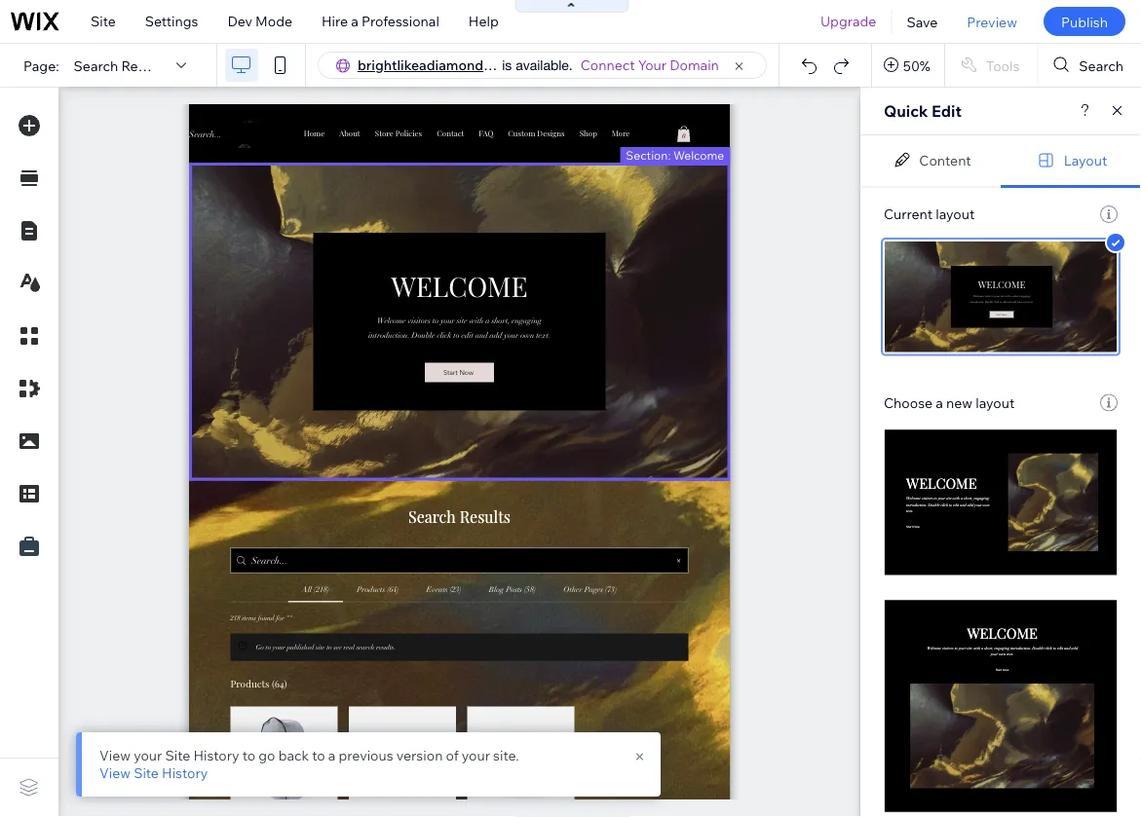 Task type: vqa. For each thing, say whether or not it's contained in the screenshot.
Site to the middle
yes



Task type: locate. For each thing, give the bounding box(es) containing it.
back
[[278, 748, 309, 765]]

section:
[[626, 148, 671, 162]]

0 horizontal spatial your
[[134, 748, 162, 765]]

preview button
[[953, 0, 1032, 43]]

search inside button
[[1079, 57, 1124, 74]]

1 vertical spatial layout
[[976, 394, 1015, 411]]

site
[[91, 13, 116, 30], [165, 748, 190, 765], [134, 765, 159, 782]]

choose
[[884, 394, 933, 411]]

your
[[134, 748, 162, 765], [462, 748, 490, 765]]

0 horizontal spatial search
[[74, 57, 118, 74]]

help
[[469, 13, 499, 30]]

dev
[[228, 13, 252, 30]]

2 to from the left
[[312, 748, 325, 765]]

2 search from the left
[[1079, 57, 1124, 74]]

a left the previous on the bottom of the page
[[328, 748, 336, 765]]

a
[[351, 13, 359, 30], [936, 394, 943, 411], [328, 748, 336, 765]]

2 view from the top
[[99, 765, 131, 782]]

view your site history to go back to a previous version of your site. view site history
[[99, 748, 519, 782]]

1 horizontal spatial layout
[[976, 394, 1015, 411]]

0 vertical spatial view
[[99, 748, 131, 765]]

2 horizontal spatial a
[[936, 394, 943, 411]]

layout right new
[[976, 394, 1015, 411]]

connect
[[581, 57, 635, 74]]

0 horizontal spatial to
[[242, 748, 256, 765]]

section: welcome
[[626, 148, 725, 162]]

search left results
[[74, 57, 118, 74]]

50%
[[904, 57, 931, 74]]

choose a new layout
[[884, 394, 1015, 411]]

welcome
[[674, 148, 725, 162]]

2 your from the left
[[462, 748, 490, 765]]

1 horizontal spatial site
[[134, 765, 159, 782]]

a right hire
[[351, 13, 359, 30]]

to
[[242, 748, 256, 765], [312, 748, 325, 765]]

0 horizontal spatial site
[[91, 13, 116, 30]]

a left new
[[936, 394, 943, 411]]

to right back
[[312, 748, 325, 765]]

layout
[[936, 206, 975, 223], [976, 394, 1015, 411]]

save
[[907, 13, 938, 30]]

0 horizontal spatial a
[[328, 748, 336, 765]]

1 vertical spatial a
[[936, 394, 943, 411]]

quick
[[884, 101, 928, 121]]

to left go
[[242, 748, 256, 765]]

history
[[193, 748, 239, 765], [162, 765, 208, 782]]

1 your from the left
[[134, 748, 162, 765]]

0 vertical spatial site
[[91, 13, 116, 30]]

0 vertical spatial a
[[351, 13, 359, 30]]

search
[[74, 57, 118, 74], [1079, 57, 1124, 74]]

1 horizontal spatial a
[[351, 13, 359, 30]]

0 vertical spatial layout
[[936, 206, 975, 223]]

2 vertical spatial a
[[328, 748, 336, 765]]

settings
[[145, 13, 198, 30]]

search down publish
[[1079, 57, 1124, 74]]

layout right current
[[936, 206, 975, 223]]

view
[[99, 748, 131, 765], [99, 765, 131, 782]]

a inside the view your site history to go back to a previous version of your site. view site history
[[328, 748, 336, 765]]

1 to from the left
[[242, 748, 256, 765]]

professional
[[362, 13, 440, 30]]

1 horizontal spatial to
[[312, 748, 325, 765]]

2 vertical spatial site
[[134, 765, 159, 782]]

your right of
[[462, 748, 490, 765]]

1 horizontal spatial your
[[462, 748, 490, 765]]

1 vertical spatial view
[[99, 765, 131, 782]]

view site history link
[[99, 765, 208, 783]]

1 search from the left
[[74, 57, 118, 74]]

1 view from the top
[[99, 748, 131, 765]]

publish button
[[1044, 7, 1126, 36]]

2 horizontal spatial site
[[165, 748, 190, 765]]

your up view site history link
[[134, 748, 162, 765]]

mode
[[256, 13, 293, 30]]

1 horizontal spatial search
[[1079, 57, 1124, 74]]



Task type: describe. For each thing, give the bounding box(es) containing it.
previous
[[339, 748, 393, 765]]

search results
[[74, 57, 168, 74]]

site.
[[493, 748, 519, 765]]

0 horizontal spatial layout
[[936, 206, 975, 223]]

quick edit
[[884, 101, 962, 121]]

current layout
[[884, 206, 975, 223]]

save button
[[892, 0, 953, 43]]

hire
[[322, 13, 348, 30]]

tools
[[986, 57, 1020, 74]]

tools button
[[945, 44, 1038, 87]]

1 vertical spatial site
[[165, 748, 190, 765]]

content
[[920, 152, 972, 169]]

is
[[502, 57, 512, 73]]

upgrade
[[821, 13, 877, 30]]

your
[[638, 57, 667, 74]]

50% button
[[872, 44, 944, 87]]

search button
[[1039, 44, 1142, 87]]

1 vertical spatial history
[[162, 765, 208, 782]]

available.
[[516, 57, 573, 73]]

version
[[397, 748, 443, 765]]

current
[[884, 206, 933, 223]]

hire a professional
[[322, 13, 440, 30]]

0 vertical spatial history
[[193, 748, 239, 765]]

publish
[[1061, 13, 1108, 30]]

edit
[[932, 101, 962, 121]]

layout
[[1064, 152, 1108, 169]]

a for professional
[[351, 13, 359, 30]]

a for new
[[936, 394, 943, 411]]

domain
[[670, 57, 719, 74]]

results
[[121, 57, 168, 74]]

go
[[259, 748, 275, 765]]

preview
[[967, 13, 1018, 30]]

new
[[947, 394, 973, 411]]

of
[[446, 748, 459, 765]]

is available. connect your domain
[[502, 57, 719, 74]]

dev mode
[[228, 13, 293, 30]]

search for search
[[1079, 57, 1124, 74]]

search for search results
[[74, 57, 118, 74]]

brightlikeadiamond.com
[[358, 57, 515, 74]]



